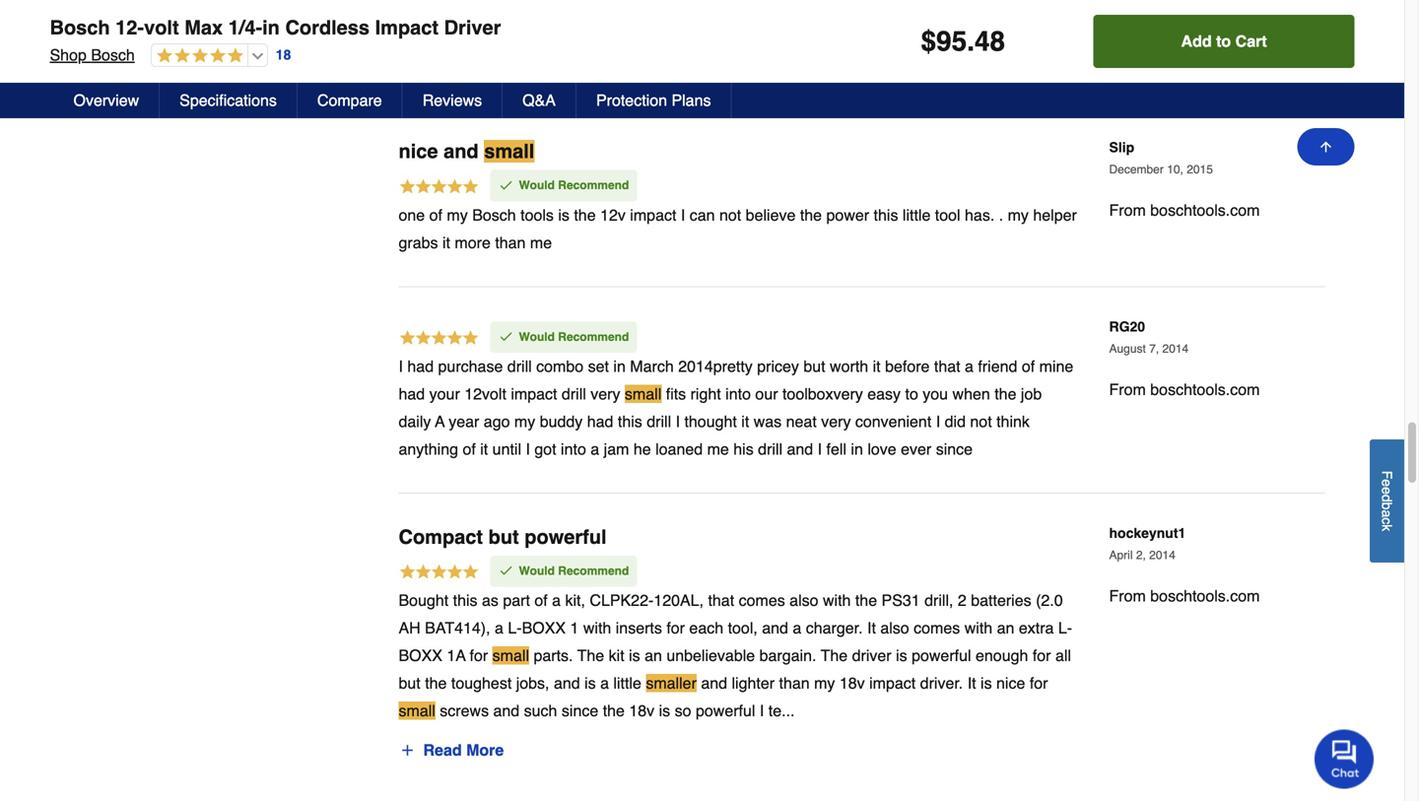 Task type: describe. For each thing, give the bounding box(es) containing it.
had up daily
[[399, 385, 425, 403]]

a down provide
[[151, 51, 158, 64]]

to inside "fits right into our toolboxvery easy to you when the job daily a year ago my buddy had this drill i thought it was neat very convenient i did not think anything of it until i got into a jam he loaned me his drill and i fell in love ever since"
[[905, 385, 919, 403]]

drill,
[[925, 592, 954, 610]]

to left 'fit.'
[[694, 54, 707, 73]]

little inside parts. the kit is an unbelievable bargain. the driver is powerful enough for all but the toughest jobs, and is a little
[[614, 674, 642, 693]]

and down unbelievable
[[701, 674, 727, 693]]

love
[[868, 440, 897, 458]]

(good
[[276, 35, 306, 49]]

of right use
[[882, 54, 895, 73]]

2 from from the top
[[1109, 380, 1146, 398]]

had up the casing
[[637, 27, 663, 45]]

2 from boschtools.com from the top
[[1109, 380, 1260, 398]]

enough
[[976, 647, 1028, 665]]

clpk22-
[[590, 592, 654, 610]]

0 vertical spatial also
[[790, 592, 819, 610]]

a down part
[[495, 619, 504, 637]]

driver.
[[920, 674, 963, 693]]

nice and small
[[399, 140, 535, 163]]

0 vertical spatial boxx
[[522, 619, 566, 637]]

as for a
[[457, 0, 474, 17]]

5 stars image for nice and
[[399, 177, 480, 198]]

small down the q&a
[[484, 140, 535, 163]]

to inside "the average rating may include incentivized reviews that are labeled with a badge. select customers might be asked to provide honest feedback (good or bad) in exchange for a small reward."
[[131, 35, 141, 49]]

2 horizontal spatial the
[[821, 647, 848, 665]]

and inside the bought this as part of a kit, clpk22-120al, that comes also with the ps31 drill, 2 batteries (2.0 ah bat414), a l-boxx 1 with inserts for each tool, and a charger. it also comes with an extra l- boxx 1a for
[[762, 619, 789, 637]]

2 e from the top
[[1379, 487, 1395, 495]]

0 vertical spatial into
[[726, 385, 751, 403]]

drill right his
[[758, 440, 783, 458]]

had down impact
[[399, 54, 425, 73]]

bargain.
[[760, 647, 817, 665]]

little inside got this as a gift from my sil. great little impact, it is my go to impact over my m18. much lighter and easier to handle. only issue i had was one battery from my starter kit was very tight and i had to file down a bit of the battery casing to fit. no impact to the use of the tool.
[[655, 0, 683, 17]]

me inside one of my bosch tools is the 12v impact i can not believe the power this little tool has. . my helper grabs it more than me
[[530, 233, 552, 252]]

protection plans button
[[577, 83, 732, 118]]

right
[[691, 385, 721, 403]]

our
[[755, 385, 778, 403]]

cordless
[[285, 16, 370, 39]]

the inside "fits right into our toolboxvery easy to you when the job daily a year ago my buddy had this drill i thought it was neat very convenient i did not think anything of it until i got into a jam he loaned me his drill and i fell in love ever since"
[[995, 385, 1017, 403]]

average
[[103, 3, 146, 17]]

it inside the bought this as part of a kit, clpk22-120al, that comes also with the ps31 drill, 2 batteries (2.0 ah bat414), a l-boxx 1 with inserts for each tool, and a charger. it also comes with an extra l- boxx 1a for
[[867, 619, 876, 637]]

a left gift
[[478, 0, 487, 17]]

2015
[[1187, 163, 1213, 177]]

december
[[1109, 163, 1164, 177]]

plans
[[672, 91, 711, 109]]

18
[[276, 47, 291, 63]]

is down enough
[[981, 674, 992, 693]]

0 horizontal spatial was
[[668, 27, 696, 45]]

from for compact but powerful
[[1109, 587, 1146, 605]]

had up the your
[[407, 357, 434, 376]]

0 vertical spatial powerful
[[525, 526, 607, 548]]

chat invite button image
[[1315, 729, 1375, 789]]

drill left combo
[[507, 357, 532, 376]]

bat414),
[[425, 619, 490, 637]]

impact
[[375, 16, 439, 39]]

read more button
[[399, 735, 505, 767]]

customers
[[274, 19, 329, 33]]

a up bargain.
[[793, 619, 802, 637]]

it left until
[[480, 440, 488, 458]]

(2.0
[[1036, 592, 1063, 610]]

12volt
[[464, 385, 507, 403]]

handle.
[[494, 27, 546, 45]]

add to cart
[[1181, 32, 1267, 50]]

down
[[471, 54, 509, 73]]

worth
[[830, 357, 869, 376]]

with right 1
[[583, 619, 611, 637]]

and down reviews button
[[444, 140, 479, 163]]

provide
[[144, 35, 183, 49]]

and down got
[[399, 27, 425, 45]]

i right 'issue'
[[628, 27, 633, 45]]

recommend for compact but powerful
[[558, 564, 629, 578]]

i inside 'i had purchase drill combo set in march 2014pretty pricey but worth it before that a friend of mine had your 12volt impact drill very'
[[399, 357, 403, 376]]

my right over
[[922, 0, 943, 17]]

it inside one of my bosch tools is the 12v impact i can not believe the power this little tool has. . my helper grabs it more than me
[[443, 233, 450, 252]]

driver
[[852, 647, 892, 665]]

for down 120al,
[[667, 619, 685, 637]]

my inside the smaller and lighter than my 18v impact driver. it is nice for small screws and such since the 18v is so powerful i te...
[[814, 674, 835, 693]]

smaller
[[646, 674, 697, 693]]

tool.
[[926, 54, 955, 73]]

batteries
[[971, 592, 1032, 610]]

d
[[1379, 495, 1395, 502]]

would recommend for nice and
[[519, 178, 629, 192]]

buddy
[[540, 412, 583, 431]]

boschtools.com for compact but powerful
[[1151, 587, 1260, 605]]

add to cart button
[[1094, 15, 1355, 68]]

job
[[1021, 385, 1042, 403]]

i left did
[[936, 412, 941, 431]]

0 horizontal spatial nice
[[399, 140, 438, 163]]

f
[[1379, 471, 1395, 479]]

12-
[[116, 16, 144, 39]]

1 vertical spatial into
[[561, 440, 586, 458]]

grabs
[[399, 233, 438, 252]]

the inside the bought this as part of a kit, clpk22-120al, that comes also with the ps31 drill, 2 batteries (2.0 ah bat414), a l-boxx 1 with inserts for each tool, and a charger. it also comes with an extra l- boxx 1a for
[[855, 592, 877, 610]]

casing
[[644, 54, 690, 73]]

bit
[[527, 54, 543, 73]]

is right the driver
[[896, 647, 907, 665]]

fits
[[666, 385, 686, 403]]

i inside the smaller and lighter than my 18v impact driver. it is nice for small screws and such since the 18v is so powerful i te...
[[760, 702, 764, 720]]

the average rating may include incentivized reviews that are labeled with a badge. select customers might be asked to provide honest feedback (good or bad) in exchange for a small reward.
[[79, 3, 361, 64]]

the left tool.
[[899, 54, 921, 73]]

incentivized
[[248, 3, 310, 17]]

it inside 'i had purchase drill combo set in march 2014pretty pricey but worth it before that a friend of mine had your 12volt impact drill very'
[[873, 357, 881, 376]]

tight
[[981, 27, 1011, 45]]

1 vertical spatial bosch
[[91, 46, 135, 64]]

recommend for nice and
[[558, 178, 629, 192]]

from boschtools.com for nice and
[[1109, 201, 1260, 219]]

1 horizontal spatial the
[[577, 647, 604, 665]]

starter
[[845, 27, 890, 45]]

tool
[[935, 206, 961, 224]]

0 horizontal spatial comes
[[739, 592, 785, 610]]

1a
[[447, 647, 466, 665]]

was inside "fits right into our toolboxvery easy to you when the job daily a year ago my buddy had this drill i thought it was neat very convenient i did not think anything of it until i got into a jam he loaned me his drill and i fell in love ever since"
[[754, 412, 782, 431]]

more
[[466, 741, 504, 760]]

thought
[[685, 412, 737, 431]]

it up his
[[742, 412, 749, 431]]

to up down
[[477, 27, 490, 45]]

hockeynut1 april 2, 2014
[[1109, 525, 1186, 562]]

over
[[887, 0, 918, 17]]

his
[[734, 440, 754, 458]]

small up jobs,
[[493, 647, 529, 665]]

from boschtools.com for compact but powerful
[[1109, 587, 1260, 605]]

compare
[[317, 91, 382, 109]]

your
[[429, 385, 460, 403]]

for right 1a
[[470, 647, 488, 665]]

. inside one of my bosch tools is the 12v impact i can not believe the power this little tool has. . my helper grabs it more than me
[[999, 206, 1004, 224]]

is inside one of my bosch tools is the 12v impact i can not believe the power this little tool has. . my helper grabs it more than me
[[558, 206, 570, 224]]

neat
[[786, 412, 817, 431]]

may
[[182, 3, 204, 17]]

to left the file
[[429, 54, 443, 73]]

each
[[689, 619, 724, 637]]

kit inside got this as a gift from my sil. great little impact, it is my go to impact over my m18. much lighter and easier to handle. only issue i had was one battery from my starter kit was very tight and i had to file down a bit of the battery casing to fit. no impact to the use of the tool.
[[894, 27, 910, 45]]

easier
[[429, 27, 472, 45]]

of inside one of my bosch tools is the 12v impact i can not believe the power this little tool has. . my helper grabs it more than me
[[429, 206, 443, 224]]

of right bit
[[548, 54, 561, 73]]

bosch inside one of my bosch tools is the 12v impact i can not believe the power this little tool has. . my helper grabs it more than me
[[472, 206, 516, 224]]

lighter inside got this as a gift from my sil. great little impact, it is my go to impact over my m18. much lighter and easier to handle. only issue i had was one battery from my starter kit was very tight and i had to file down a bit of the battery casing to fit. no impact to the use of the tool.
[[1030, 0, 1073, 17]]

impact right no
[[757, 54, 804, 73]]

the down only
[[565, 54, 587, 73]]

read
[[423, 741, 462, 760]]

1 horizontal spatial also
[[881, 619, 909, 637]]

with up charger.
[[823, 592, 851, 610]]

1 vertical spatial comes
[[914, 619, 960, 637]]

before
[[885, 357, 930, 376]]

$ 95 . 48
[[921, 26, 1006, 57]]

1 vertical spatial from
[[784, 27, 815, 45]]

and right tight
[[1015, 27, 1041, 45]]

a left bit
[[514, 54, 522, 73]]

1/4-
[[228, 16, 262, 39]]

2 horizontal spatial was
[[914, 27, 942, 45]]

purchase
[[438, 357, 503, 376]]

i left fell
[[818, 440, 822, 458]]

is left so at the left bottom
[[659, 702, 670, 720]]

f e e d b a c k button
[[1370, 439, 1405, 563]]

mine
[[1040, 357, 1074, 376]]

impact inside one of my bosch tools is the 12v impact i can not believe the power this little tool has. . my helper grabs it more than me
[[630, 206, 677, 224]]

small inside "the average rating may include incentivized reviews that are labeled with a badge. select customers might be asked to provide honest feedback (good or bad) in exchange for a small reward."
[[161, 51, 188, 64]]

0 vertical spatial .
[[967, 26, 975, 57]]

part
[[503, 592, 530, 610]]

drill up the "buddy"
[[562, 385, 586, 403]]

more
[[455, 233, 491, 252]]

1 vertical spatial boxx
[[399, 647, 443, 665]]

1 vertical spatial battery
[[592, 54, 640, 73]]

had inside "fits right into our toolboxvery easy to you when the job daily a year ago my buddy had this drill i thought it was neat very convenient i did not think anything of it until i got into a jam he loaned me his drill and i fell in love ever since"
[[587, 412, 614, 431]]

ever
[[901, 440, 932, 458]]

10,
[[1167, 163, 1184, 177]]

2 would from the top
[[519, 330, 555, 344]]

not inside "fits right into our toolboxvery easy to you when the job daily a year ago my buddy had this drill i thought it was neat very convenient i did not think anything of it until i got into a jam he loaned me his drill and i fell in love ever since"
[[970, 412, 992, 431]]

ps31
[[882, 592, 920, 610]]

shop bosch
[[50, 46, 135, 64]]

0 vertical spatial bosch
[[50, 16, 110, 39]]

arrow up image
[[1318, 139, 1334, 155]]

i inside one of my bosch tools is the 12v impact i can not believe the power this little tool has. . my helper grabs it more than me
[[681, 206, 685, 224]]

the left 12v
[[574, 206, 596, 224]]

jobs,
[[516, 674, 550, 693]]

q&a button
[[503, 83, 577, 118]]

i left got
[[526, 440, 530, 458]]

is right jobs,
[[585, 674, 596, 693]]

i right tight
[[1046, 27, 1050, 45]]

to left use
[[808, 54, 821, 73]]

q&a
[[523, 91, 556, 109]]

that inside the bought this as part of a kit, clpk22-120al, that comes also with the ps31 drill, 2 batteries (2.0 ah bat414), a l-boxx 1 with inserts for each tool, and a charger. it also comes with an extra l- boxx 1a for
[[708, 592, 734, 610]]

reviews
[[423, 91, 482, 109]]

go
[[797, 0, 814, 17]]

2 5 stars image from the top
[[399, 329, 480, 350]]

the left power
[[800, 206, 822, 224]]

only
[[550, 27, 583, 45]]

powerful inside parts. the kit is an unbelievable bargain. the driver is powerful enough for all but the toughest jobs, and is a little
[[912, 647, 971, 665]]

unbelievable
[[667, 647, 755, 665]]

that inside 'i had purchase drill combo set in march 2014pretty pricey but worth it before that a friend of mine had your 12volt impact drill very'
[[934, 357, 961, 376]]

reviews button
[[403, 83, 503, 118]]

48
[[975, 26, 1006, 57]]

to right go
[[819, 0, 832, 17]]

2 recommend from the top
[[558, 330, 629, 344]]

a inside 'i had purchase drill combo set in march 2014pretty pricey but worth it before that a friend of mine had your 12volt impact drill very'
[[965, 357, 974, 376]]

toughest
[[451, 674, 512, 693]]

2
[[958, 592, 967, 610]]

for inside "the average rating may include incentivized reviews that are labeled with a badge. select customers might be asked to provide honest feedback (good or bad) in exchange for a small reward."
[[134, 51, 148, 64]]

2,
[[1136, 548, 1146, 562]]

one inside got this as a gift from my sil. great little impact, it is my go to impact over my m18. much lighter and easier to handle. only issue i had was one battery from my starter kit was very tight and i had to file down a bit of the battery casing to fit. no impact to the use of the tool.
[[700, 27, 727, 45]]

1 horizontal spatial but
[[489, 526, 519, 548]]

a down "may"
[[188, 19, 195, 33]]

1 e from the top
[[1379, 479, 1395, 487]]

not inside one of my bosch tools is the 12v impact i can not believe the power this little tool has. . my helper grabs it more than me
[[720, 206, 741, 224]]

is down inserts
[[629, 647, 640, 665]]

since inside "fits right into our toolboxvery easy to you when the job daily a year ago my buddy had this drill i thought it was neat very convenient i did not think anything of it until i got into a jam he loaned me his drill and i fell in love ever since"
[[936, 440, 973, 458]]



Task type: locate. For each thing, give the bounding box(es) containing it.
but inside parts. the kit is an unbelievable bargain. the driver is powerful enough for all but the toughest jobs, and is a little
[[399, 674, 421, 693]]

checkmark image
[[498, 563, 514, 579]]

badge.
[[198, 19, 235, 33]]

kit,
[[565, 592, 585, 610]]

0 vertical spatial 5 stars image
[[399, 177, 480, 198]]

i up daily
[[399, 357, 403, 376]]

as left part
[[482, 592, 499, 610]]

as up the "easier"
[[457, 0, 474, 17]]

powerful
[[525, 526, 607, 548], [912, 647, 971, 665], [696, 702, 755, 720]]

0 horizontal spatial the
[[79, 3, 100, 17]]

1 horizontal spatial lighter
[[1030, 0, 1073, 17]]

in inside "the average rating may include incentivized reviews that are labeled with a badge. select customers might be asked to provide honest feedback (good or bad) in exchange for a small reward."
[[350, 35, 359, 49]]

1 vertical spatial powerful
[[912, 647, 971, 665]]

1 vertical spatial as
[[482, 592, 499, 610]]

plus image
[[400, 743, 415, 759]]

would recommend for compact but powerful
[[519, 564, 629, 578]]

nice inside the smaller and lighter than my 18v impact driver. it is nice for small screws and such since the 18v is so powerful i te...
[[997, 674, 1025, 693]]

to right add
[[1216, 32, 1231, 50]]

0 horizontal spatial kit
[[609, 647, 625, 665]]

and up bargain.
[[762, 619, 789, 637]]

all
[[1056, 647, 1071, 665]]

2 l- from the left
[[1058, 619, 1073, 637]]

or
[[309, 35, 320, 49]]

than right more
[[495, 233, 526, 252]]

a
[[435, 412, 445, 431]]

0 vertical spatial checkmark image
[[498, 177, 514, 193]]

1 5 stars image from the top
[[399, 177, 480, 198]]

i had purchase drill combo set in march 2014pretty pricey but worth it before that a friend of mine had your 12volt impact drill very
[[399, 357, 1074, 403]]

checkmark image
[[498, 177, 514, 193], [498, 329, 514, 344]]

power
[[827, 206, 869, 224]]

1 vertical spatial me
[[707, 440, 729, 458]]

0 vertical spatial kit
[[894, 27, 910, 45]]

little
[[655, 0, 683, 17], [903, 206, 931, 224], [614, 674, 642, 693]]

my left starter
[[820, 27, 841, 45]]

of up grabs
[[429, 206, 443, 224]]

fit.
[[712, 54, 728, 73]]

4.8 stars image
[[152, 47, 243, 66]]

also down ps31
[[881, 619, 909, 637]]

as inside the bought this as part of a kit, clpk22-120al, that comes also with the ps31 drill, 2 batteries (2.0 ah bat414), a l-boxx 1 with inserts for each tool, and a charger. it also comes with an extra l- boxx 1a for
[[482, 592, 499, 610]]

3 would from the top
[[519, 564, 555, 578]]

but up checkmark icon on the bottom left of page
[[489, 526, 519, 548]]

2 vertical spatial very
[[821, 412, 851, 431]]

from for nice and
[[1109, 201, 1146, 219]]

friend
[[978, 357, 1018, 376]]

1 horizontal spatial battery
[[731, 27, 779, 45]]

for
[[134, 51, 148, 64], [667, 619, 685, 637], [470, 647, 488, 665], [1033, 647, 1051, 665], [1030, 674, 1048, 693]]

for inside parts. the kit is an unbelievable bargain. the driver is powerful enough for all but the toughest jobs, and is a little
[[1033, 647, 1051, 665]]

1 vertical spatial little
[[903, 206, 931, 224]]

boschtools.com down the 7,
[[1151, 380, 1260, 398]]

1 horizontal spatial 18v
[[840, 674, 865, 693]]

1 vertical spatial kit
[[609, 647, 625, 665]]

would for nice and
[[519, 178, 555, 192]]

this inside "fits right into our toolboxvery easy to you when the job daily a year ago my buddy had this drill i thought it was neat very convenient i did not think anything of it until i got into a jam he loaned me his drill and i fell in love ever since"
[[618, 412, 642, 431]]

my left the helper
[[1008, 206, 1029, 224]]

toolboxvery
[[783, 385, 863, 403]]

specifications
[[180, 91, 277, 109]]

was up tool.
[[914, 27, 942, 45]]

recommend up set
[[558, 330, 629, 344]]

a
[[478, 0, 487, 17], [188, 19, 195, 33], [151, 51, 158, 64], [514, 54, 522, 73], [965, 357, 974, 376], [591, 440, 599, 458], [1379, 510, 1395, 518], [552, 592, 561, 610], [495, 619, 504, 637], [793, 619, 802, 637], [600, 674, 609, 693]]

2 vertical spatial recommend
[[558, 564, 629, 578]]

bosch
[[50, 16, 110, 39], [91, 46, 135, 64], [472, 206, 516, 224]]

3 from boschtools.com from the top
[[1109, 587, 1260, 605]]

1 from boschtools.com from the top
[[1109, 201, 1260, 219]]

fits right into our toolboxvery easy to you when the job daily a year ago my buddy had this drill i thought it was neat very convenient i did not think anything of it until i got into a jam he loaned me his drill and i fell in love ever since
[[399, 385, 1042, 458]]

0 vertical spatial as
[[457, 0, 474, 17]]

1 vertical spatial since
[[562, 702, 599, 720]]

use
[[852, 54, 877, 73]]

3 boschtools.com from the top
[[1151, 587, 1260, 605]]

it inside got this as a gift from my sil. great little impact, it is my go to impact over my m18. much lighter and easier to handle. only issue i had was one battery from my starter kit was very tight and i had to file down a bit of the battery casing to fit. no impact to the use of the tool.
[[742, 0, 751, 17]]

kit inside parts. the kit is an unbelievable bargain. the driver is powerful enough for all but the toughest jobs, and is a little
[[609, 647, 625, 665]]

0 vertical spatial it
[[742, 0, 751, 17]]

it up the driver
[[867, 619, 876, 637]]

3 5 stars image from the top
[[399, 563, 480, 584]]

bosch 12-volt max 1/4-in cordless impact driver
[[50, 16, 501, 39]]

charger.
[[806, 619, 863, 637]]

the left so at the left bottom
[[603, 702, 625, 720]]

and
[[399, 27, 425, 45], [1015, 27, 1041, 45], [444, 140, 479, 163], [787, 440, 813, 458], [762, 619, 789, 637], [554, 674, 580, 693], [701, 674, 727, 693], [493, 702, 520, 720]]

0 vertical spatial comes
[[739, 592, 785, 610]]

this inside one of my bosch tools is the 12v impact i can not believe the power this little tool has. . my helper grabs it more than me
[[874, 206, 898, 224]]

checkmark image up purchase
[[498, 329, 514, 344]]

0 horizontal spatial .
[[967, 26, 975, 57]]

5 stars image
[[399, 177, 480, 198], [399, 329, 480, 350], [399, 563, 480, 584]]

0 horizontal spatial that
[[79, 19, 99, 33]]

l-
[[508, 619, 522, 637], [1058, 619, 1073, 637]]

impact inside 'i had purchase drill combo set in march 2014pretty pricey but worth it before that a friend of mine had your 12volt impact drill very'
[[511, 385, 557, 403]]

my
[[553, 0, 574, 17], [771, 0, 792, 17], [922, 0, 943, 17], [820, 27, 841, 45], [447, 206, 468, 224], [1008, 206, 1029, 224], [514, 412, 535, 431], [814, 674, 835, 693]]

2014 inside 'rg20 august 7, 2014'
[[1163, 342, 1189, 356]]

jam
[[604, 440, 629, 458]]

compact
[[399, 526, 483, 548]]

lighter right much
[[1030, 0, 1073, 17]]

a inside button
[[1379, 510, 1395, 518]]

0 vertical spatial recommend
[[558, 178, 629, 192]]

protection plans
[[596, 91, 711, 109]]

the inside parts. the kit is an unbelievable bargain. the driver is powerful enough for all but the toughest jobs, and is a little
[[425, 674, 447, 693]]

reward.
[[192, 51, 231, 64]]

for down the extra
[[1030, 674, 1048, 693]]

boschtools.com down "hockeynut1 april 2, 2014"
[[1151, 587, 1260, 605]]

bosch up shop
[[50, 16, 110, 39]]

2 vertical spatial bosch
[[472, 206, 516, 224]]

0 vertical spatial lighter
[[1030, 0, 1073, 17]]

from down go
[[784, 27, 815, 45]]

1 horizontal spatial nice
[[997, 674, 1025, 693]]

had up jam
[[587, 412, 614, 431]]

than inside the smaller and lighter than my 18v impact driver. it is nice for small screws and such since the 18v is so powerful i te...
[[779, 674, 810, 693]]

the up be
[[79, 3, 100, 17]]

rg20
[[1109, 319, 1145, 334]]

include
[[208, 3, 245, 17]]

and inside parts. the kit is an unbelievable bargain. the driver is powerful enough for all but the toughest jobs, and is a little
[[554, 674, 580, 693]]

is left go
[[755, 0, 767, 17]]

from up "handle."
[[517, 0, 549, 17]]

until
[[493, 440, 521, 458]]

to inside button
[[1216, 32, 1231, 50]]

1 vertical spatial it
[[867, 619, 876, 637]]

0 horizontal spatial lighter
[[732, 674, 775, 693]]

very inside 'i had purchase drill combo set in march 2014pretty pricey but worth it before that a friend of mine had your 12volt impact drill very'
[[591, 385, 620, 403]]

2 horizontal spatial that
[[934, 357, 961, 376]]

a left kit,
[[552, 592, 561, 610]]

0 vertical spatial not
[[720, 206, 741, 224]]

0 vertical spatial would recommend
[[519, 178, 629, 192]]

2014 right 2,
[[1149, 548, 1176, 562]]

that up you
[[934, 357, 961, 376]]

1 vertical spatial very
[[591, 385, 620, 403]]

boxx
[[522, 619, 566, 637], [399, 647, 443, 665]]

the inside the smaller and lighter than my 18v impact driver. it is nice for small screws and such since the 18v is so powerful i te...
[[603, 702, 625, 720]]

0 horizontal spatial powerful
[[525, 526, 607, 548]]

1 horizontal spatial from
[[784, 27, 815, 45]]

1 horizontal spatial comes
[[914, 619, 960, 637]]

bought this as part of a kit, clpk22-120al, that comes also with the ps31 drill, 2 batteries (2.0 ah bat414), a l-boxx 1 with inserts for each tool, and a charger. it also comes with an extra l- boxx 1a for
[[399, 592, 1073, 665]]

of inside the bought this as part of a kit, clpk22-120al, that comes also with the ps31 drill, 2 batteries (2.0 ah bat414), a l-boxx 1 with inserts for each tool, and a charger. it also comes with an extra l- boxx 1a for
[[535, 592, 548, 610]]

in inside "fits right into our toolboxvery easy to you when the job daily a year ago my buddy had this drill i thought it was neat very convenient i did not think anything of it until i got into a jam he loaned me his drill and i fell in love ever since"
[[851, 440, 863, 458]]

would recommend up kit,
[[519, 564, 629, 578]]

2014 inside "hockeynut1 april 2, 2014"
[[1149, 548, 1176, 562]]

f e e d b a c k
[[1379, 471, 1395, 531]]

drill
[[507, 357, 532, 376], [562, 385, 586, 403], [647, 412, 671, 431], [758, 440, 783, 458]]

0 vertical spatial boschtools.com
[[1151, 201, 1260, 219]]

this right power
[[874, 206, 898, 224]]

2 vertical spatial boschtools.com
[[1151, 587, 1260, 605]]

impact
[[836, 0, 883, 17], [757, 54, 804, 73], [630, 206, 677, 224], [511, 385, 557, 403], [869, 674, 916, 693]]

battery down 'issue'
[[592, 54, 640, 73]]

0 vertical spatial than
[[495, 233, 526, 252]]

1 vertical spatial boschtools.com
[[1151, 380, 1260, 398]]

1 vertical spatial an
[[645, 647, 662, 665]]

2 vertical spatial it
[[968, 674, 976, 693]]

. left tight
[[967, 26, 975, 57]]

18v
[[840, 674, 865, 693], [629, 702, 655, 720]]

nice down reviews at the left of page
[[399, 140, 438, 163]]

from boschtools.com down the 7,
[[1109, 380, 1260, 398]]

this inside got this as a gift from my sil. great little impact, it is my go to impact over my m18. much lighter and easier to handle. only issue i had was one battery from my starter kit was very tight and i had to file down a bit of the battery casing to fit. no impact to the use of the tool.
[[429, 0, 453, 17]]

this up the "easier"
[[429, 0, 453, 17]]

small down the march
[[625, 385, 662, 403]]

ago
[[484, 412, 510, 431]]

0 horizontal spatial but
[[399, 674, 421, 693]]

1 vertical spatial would
[[519, 330, 555, 344]]

that up each at bottom
[[708, 592, 734, 610]]

recommend up kit,
[[558, 564, 629, 578]]

as inside got this as a gift from my sil. great little impact, it is my go to impact over my m18. much lighter and easier to handle. only issue i had was one battery from my starter kit was very tight and i had to file down a bit of the battery casing to fit. no impact to the use of the tool.
[[457, 0, 474, 17]]

rg20 august 7, 2014
[[1109, 319, 1189, 356]]

daily
[[399, 412, 431, 431]]

te...
[[769, 702, 795, 720]]

my down bargain.
[[814, 674, 835, 693]]

little left smaller
[[614, 674, 642, 693]]

2 checkmark image from the top
[[498, 329, 514, 344]]

0 horizontal spatial from
[[517, 0, 549, 17]]

cart
[[1236, 32, 1267, 50]]

2 horizontal spatial it
[[968, 674, 976, 693]]

bad)
[[323, 35, 347, 49]]

0 vertical spatial 18v
[[840, 674, 865, 693]]

in inside 'i had purchase drill combo set in march 2014pretty pricey but worth it before that a friend of mine had your 12volt impact drill very'
[[613, 357, 626, 376]]

1 vertical spatial than
[[779, 674, 810, 693]]

compare button
[[298, 83, 403, 118]]

i up the loaned
[[676, 412, 680, 431]]

for inside the smaller and lighter than my 18v impact driver. it is nice for small screws and such since the 18v is so powerful i te...
[[1030, 674, 1048, 693]]

from boschtools.com
[[1109, 201, 1260, 219], [1109, 380, 1260, 398], [1109, 587, 1260, 605]]

little inside one of my bosch tools is the 12v impact i can not believe the power this little tool has. . my helper grabs it more than me
[[903, 206, 931, 224]]

1 horizontal spatial into
[[726, 385, 751, 403]]

2 horizontal spatial little
[[903, 206, 931, 224]]

5 stars image for compact but powerful
[[399, 563, 480, 584]]

fell
[[827, 440, 847, 458]]

as
[[457, 0, 474, 17], [482, 592, 499, 610]]

my up only
[[553, 0, 574, 17]]

2 vertical spatial would
[[519, 564, 555, 578]]

1 recommend from the top
[[558, 178, 629, 192]]

0 vertical spatial nice
[[399, 140, 438, 163]]

boxx up parts. in the left bottom of the page
[[522, 619, 566, 637]]

0 vertical spatial battery
[[731, 27, 779, 45]]

1 l- from the left
[[508, 619, 522, 637]]

the left use
[[826, 54, 848, 73]]

2 vertical spatial from
[[1109, 587, 1146, 605]]

1 horizontal spatial it
[[867, 619, 876, 637]]

0 vertical spatial an
[[997, 619, 1015, 637]]

parts.
[[534, 647, 573, 665]]

0 horizontal spatial 18v
[[629, 702, 655, 720]]

screws
[[440, 702, 489, 720]]

7,
[[1149, 342, 1159, 356]]

impact up starter
[[836, 0, 883, 17]]

would up tools
[[519, 178, 555, 192]]

from
[[517, 0, 549, 17], [784, 27, 815, 45]]

nice down enough
[[997, 674, 1025, 693]]

1 vertical spatial one
[[399, 206, 425, 224]]

and inside "fits right into our toolboxvery easy to you when the job daily a year ago my buddy had this drill i thought it was neat very convenient i did not think anything of it until i got into a jam he loaned me his drill and i fell in love ever since"
[[787, 440, 813, 458]]

slip december 10, 2015
[[1109, 140, 1213, 177]]

protection
[[596, 91, 667, 109]]

since inside the smaller and lighter than my 18v impact driver. it is nice for small screws and such since the 18v is so powerful i te...
[[562, 702, 599, 720]]

boschtools.com for nice and
[[1151, 201, 1260, 219]]

1 vertical spatial would recommend
[[519, 330, 629, 344]]

1 horizontal spatial since
[[936, 440, 973, 458]]

from down december
[[1109, 201, 1146, 219]]

very inside "fits right into our toolboxvery easy to you when the job daily a year ago my buddy had this drill i thought it was neat very convenient i did not think anything of it until i got into a jam he loaned me his drill and i fell in love ever since"
[[821, 412, 851, 431]]

of down year
[[463, 440, 476, 458]]

but up toolboxvery
[[804, 357, 826, 376]]

. right has.
[[999, 206, 1004, 224]]

recommend up 12v
[[558, 178, 629, 192]]

convenient
[[855, 412, 932, 431]]

3 would recommend from the top
[[519, 564, 629, 578]]

2 vertical spatial but
[[399, 674, 421, 693]]

of inside "fits right into our toolboxvery easy to you when the job daily a year ago my buddy had this drill i thought it was neat very convenient i did not think anything of it until i got into a jam he loaned me his drill and i fell in love ever since"
[[463, 440, 476, 458]]

but down ah at the left bottom of the page
[[399, 674, 421, 693]]

a up k
[[1379, 510, 1395, 518]]

very inside got this as a gift from my sil. great little impact, it is my go to impact over my m18. much lighter and easier to handle. only issue i had was one battery from my starter kit was very tight and i had to file down a bit of the battery casing to fit. no impact to the use of the tool.
[[947, 27, 976, 45]]

1 vertical spatial that
[[934, 357, 961, 376]]

1 would from the top
[[519, 178, 555, 192]]

small inside the smaller and lighter than my 18v impact driver. it is nice for small screws and such since the 18v is so powerful i te...
[[399, 702, 436, 720]]

1 vertical spatial 5 stars image
[[399, 329, 480, 350]]

1 vertical spatial from
[[1109, 380, 1146, 398]]

1 checkmark image from the top
[[498, 177, 514, 193]]

2 would recommend from the top
[[519, 330, 629, 344]]

1 from from the top
[[1109, 201, 1146, 219]]

3 recommend from the top
[[558, 564, 629, 578]]

a inside "fits right into our toolboxvery easy to you when the job daily a year ago my buddy had this drill i thought it was neat very convenient i did not think anything of it until i got into a jam he loaned me his drill and i fell in love ever since"
[[591, 440, 599, 458]]

powerful down parts. the kit is an unbelievable bargain. the driver is powerful enough for all but the toughest jobs, and is a little
[[696, 702, 755, 720]]

my up more
[[447, 206, 468, 224]]

1 vertical spatial 18v
[[629, 702, 655, 720]]

impact inside the smaller and lighter than my 18v impact driver. it is nice for small screws and such since the 18v is so powerful i te...
[[869, 674, 916, 693]]

1 would recommend from the top
[[519, 178, 629, 192]]

a inside parts. the kit is an unbelievable bargain. the driver is powerful enough for all but the toughest jobs, and is a little
[[600, 674, 609, 693]]

$
[[921, 26, 936, 57]]

with down 2
[[965, 619, 993, 637]]

driver
[[444, 16, 501, 39]]

was down our
[[754, 412, 782, 431]]

file
[[447, 54, 467, 73]]

a left jam
[[591, 440, 599, 458]]

would right checkmark icon on the bottom left of page
[[519, 564, 555, 578]]

1 horizontal spatial not
[[970, 412, 992, 431]]

year
[[449, 412, 479, 431]]

1 horizontal spatial kit
[[894, 27, 910, 45]]

a up when at the right of the page
[[965, 357, 974, 376]]

0 vertical spatial from
[[1109, 201, 1146, 219]]

this inside the bought this as part of a kit, clpk22-120al, that comes also with the ps31 drill, 2 batteries (2.0 ah bat414), a l-boxx 1 with inserts for each tool, and a charger. it also comes with an extra l- boxx 1a for
[[453, 592, 478, 610]]

1 horizontal spatial very
[[821, 412, 851, 431]]

2 vertical spatial would recommend
[[519, 564, 629, 578]]

easy
[[868, 385, 901, 403]]

one inside one of my bosch tools is the 12v impact i can not believe the power this little tool has. . my helper grabs it more than me
[[399, 206, 425, 224]]

tool,
[[728, 619, 758, 637]]

2 boschtools.com from the top
[[1151, 380, 1260, 398]]

very down m18.
[[947, 27, 976, 45]]

reviews
[[313, 3, 354, 17]]

it inside the smaller and lighter than my 18v impact driver. it is nice for small screws and such since the 18v is so powerful i te...
[[968, 674, 976, 693]]

be
[[79, 35, 93, 49]]

powerful inside the smaller and lighter than my 18v impact driver. it is nice for small screws and such since the 18v is so powerful i te...
[[696, 702, 755, 720]]

me
[[530, 233, 552, 252], [707, 440, 729, 458]]

the down 1a
[[425, 674, 447, 693]]

0 vertical spatial would
[[519, 178, 555, 192]]

2014 for would recommend
[[1149, 548, 1176, 562]]

very down set
[[591, 385, 620, 403]]

march
[[630, 357, 674, 376]]

5 stars image down nice and small
[[399, 177, 480, 198]]

l- up all
[[1058, 619, 1073, 637]]

1 vertical spatial .
[[999, 206, 1004, 224]]

than inside one of my bosch tools is the 12v impact i can not believe the power this little tool has. . my helper grabs it more than me
[[495, 233, 526, 252]]

0 vertical spatial but
[[804, 357, 826, 376]]

1 horizontal spatial l-
[[1058, 619, 1073, 637]]

small up plus image
[[399, 702, 436, 720]]

0 horizontal spatial boxx
[[399, 647, 443, 665]]

of inside 'i had purchase drill combo set in march 2014pretty pricey but worth it before that a friend of mine had your 12volt impact drill very'
[[1022, 357, 1035, 376]]

when
[[953, 385, 990, 403]]

and left such
[[493, 702, 520, 720]]

bosch down are
[[91, 46, 135, 64]]

me inside "fits right into our toolboxvery easy to you when the job daily a year ago my buddy had this drill i thought it was neat very convenient i did not think anything of it until i got into a jam he loaned me his drill and i fell in love ever since"
[[707, 440, 729, 458]]

would for compact but powerful
[[519, 564, 555, 578]]

1 horizontal spatial boxx
[[522, 619, 566, 637]]

and down 'neat'
[[787, 440, 813, 458]]

also
[[790, 592, 819, 610], [881, 619, 909, 637]]

0 horizontal spatial into
[[561, 440, 586, 458]]

very
[[947, 27, 976, 45], [591, 385, 620, 403], [821, 412, 851, 431]]

b
[[1379, 502, 1395, 510]]

2014 for small
[[1163, 342, 1189, 356]]

my left go
[[771, 0, 792, 17]]

this up he
[[618, 412, 642, 431]]

3 from from the top
[[1109, 587, 1146, 605]]

this
[[429, 0, 453, 17], [874, 206, 898, 224], [618, 412, 642, 431], [453, 592, 478, 610]]

bosch up more
[[472, 206, 516, 224]]

e
[[1379, 479, 1395, 487], [1379, 487, 1395, 495]]

impact down combo
[[511, 385, 557, 403]]

asked
[[96, 35, 127, 49]]

an inside the bought this as part of a kit, clpk22-120al, that comes also with the ps31 drill, 2 batteries (2.0 ah bat414), a l-boxx 1 with inserts for each tool, and a charger. it also comes with an extra l- boxx 1a for
[[997, 619, 1015, 637]]

but inside 'i had purchase drill combo set in march 2014pretty pricey but worth it before that a friend of mine had your 12volt impact drill very'
[[804, 357, 826, 376]]

labeled
[[123, 19, 161, 33]]

my inside "fits right into our toolboxvery easy to you when the job daily a year ago my buddy had this drill i thought it was neat very convenient i did not think anything of it until i got into a jam he loaned me his drill and i fell in love ever since"
[[514, 412, 535, 431]]

is inside got this as a gift from my sil. great little impact, it is my go to impact over my m18. much lighter and easier to handle. only issue i had was one battery from my starter kit was very tight and i had to file down a bit of the battery casing to fit. no impact to the use of the tool.
[[755, 0, 767, 17]]

much
[[987, 0, 1025, 17]]

0 horizontal spatial one
[[399, 206, 425, 224]]

1 boschtools.com from the top
[[1151, 201, 1260, 219]]

0 horizontal spatial little
[[614, 674, 642, 693]]

powerful up kit,
[[525, 526, 607, 548]]

as for part
[[482, 592, 499, 610]]

an inside parts. the kit is an unbelievable bargain. the driver is powerful enough for all but the toughest jobs, and is a little
[[645, 647, 662, 665]]

that inside "the average rating may include incentivized reviews that are labeled with a badge. select customers might be asked to provide honest feedback (good or bad) in exchange for a small reward."
[[79, 19, 99, 33]]

would
[[519, 178, 555, 192], [519, 330, 555, 344], [519, 564, 555, 578]]

but
[[804, 357, 826, 376], [489, 526, 519, 548], [399, 674, 421, 693]]

the
[[79, 3, 100, 17], [577, 647, 604, 665], [821, 647, 848, 665]]

with inside "the average rating may include incentivized reviews that are labeled with a badge. select customers might be asked to provide honest feedback (good or bad) in exchange for a small reward."
[[164, 19, 185, 33]]

ah
[[399, 619, 421, 637]]

lighter inside the smaller and lighter than my 18v impact driver. it is nice for small screws and such since the 18v is so powerful i te...
[[732, 674, 775, 693]]

0 horizontal spatial also
[[790, 592, 819, 610]]

0 horizontal spatial than
[[495, 233, 526, 252]]

0 vertical spatial that
[[79, 19, 99, 33]]

got this as a gift from my sil. great little impact, it is my go to impact over my m18. much lighter and easier to handle. only issue i had was one battery from my starter kit was very tight and i had to file down a bit of the battery casing to fit. no impact to the use of the tool.
[[399, 0, 1073, 73]]

0 horizontal spatial l-
[[508, 619, 522, 637]]

an up enough
[[997, 619, 1015, 637]]

0 horizontal spatial battery
[[592, 54, 640, 73]]

1 vertical spatial from boschtools.com
[[1109, 380, 1260, 398]]

the inside "the average rating may include incentivized reviews that are labeled with a badge. select customers might be asked to provide honest feedback (good or bad) in exchange for a small reward."
[[79, 3, 100, 17]]

1 vertical spatial not
[[970, 412, 992, 431]]

drill up he
[[647, 412, 671, 431]]

1 horizontal spatial that
[[708, 592, 734, 610]]

it
[[443, 233, 450, 252], [873, 357, 881, 376], [742, 412, 749, 431], [480, 440, 488, 458]]

would recommend up combo
[[519, 330, 629, 344]]

august
[[1109, 342, 1146, 356]]

2 horizontal spatial but
[[804, 357, 826, 376]]

comes up tool,
[[739, 592, 785, 610]]

smaller and lighter than my 18v impact driver. it is nice for small screws and such since the 18v is so powerful i te...
[[399, 674, 1048, 720]]

tools
[[521, 206, 554, 224]]

hockeynut1
[[1109, 525, 1186, 541]]



Task type: vqa. For each thing, say whether or not it's contained in the screenshot.
the top 'but'
yes



